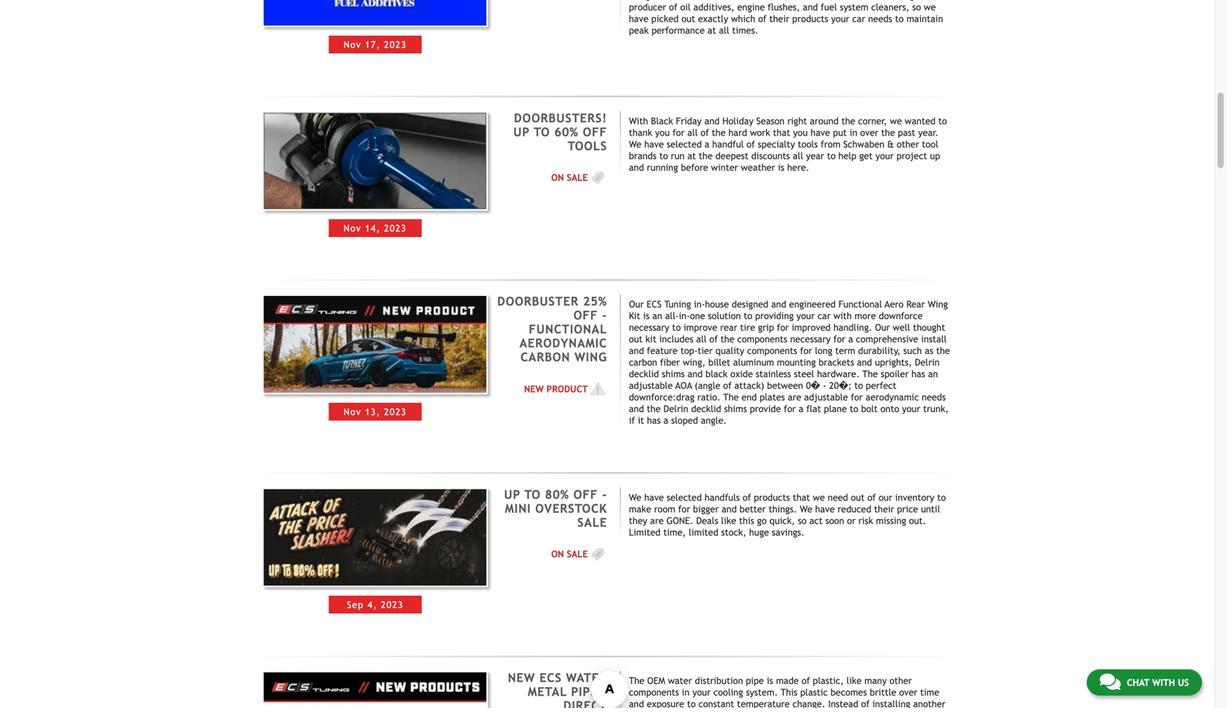 Task type: vqa. For each thing, say whether or not it's contained in the screenshot.


Task type: describe. For each thing, give the bounding box(es) containing it.
2 you from the left
[[793, 127, 808, 138]]

and right friday
[[705, 115, 720, 126]]

black
[[706, 368, 728, 379]]

ecs for tuning
[[647, 299, 662, 310]]

season
[[756, 115, 785, 126]]

work
[[750, 127, 770, 138]]

2 vertical spatial we
[[800, 503, 813, 514]]

until
[[921, 503, 940, 514]]

huge
[[749, 527, 769, 538]]

the up put
[[842, 115, 855, 126]]

becomes
[[831, 687, 867, 698]]

limited
[[689, 527, 719, 538]]

inventory
[[895, 492, 935, 503]]

for inside we have selected handfuls of products that we need out of our inventory to make room for bigger and better things. we have reduced their price until they are gone. deals like this go quick, so act soon or risk missing out. limited time, limited stock, huge savings.
[[678, 503, 690, 514]]

deepest
[[716, 150, 749, 161]]

off
[[574, 308, 598, 322]]

components inside 'the oem water distribution pipe is made of plastic, like many other components in your cooling system. this plastic becomes brittle over time and exposure to constant temperature change. instead of installing anoth'
[[629, 687, 679, 698]]

project
[[897, 150, 927, 161]]

1 horizontal spatial decklid
[[691, 403, 721, 414]]

up to 80% off - mini overstock sale
[[504, 488, 607, 529]]

over inside 'the oem water distribution pipe is made of plastic, like many other components in your cooling system. this plastic becomes brittle over time and exposure to constant temperature change. instead of installing anoth'
[[899, 687, 918, 698]]

of down friday
[[701, 127, 709, 138]]

tools
[[798, 138, 818, 149]]

at
[[688, 150, 696, 161]]

constant
[[699, 699, 734, 708]]

of up the plastic on the bottom of page
[[802, 675, 810, 686]]

for down 'providing'
[[777, 322, 789, 333]]

sep
[[347, 599, 364, 610]]

nov 14, 2023 link
[[262, 111, 488, 237]]

1 image for up to 80% off - mini overstock sale
[[588, 546, 607, 562]]

aluminum
[[733, 357, 774, 368]]

of down the work
[[747, 138, 755, 149]]

carbon
[[629, 357, 657, 368]]

steel
[[794, 368, 814, 379]]

tools
[[568, 139, 607, 153]]

long
[[815, 345, 833, 356]]

all-
[[665, 310, 679, 321]]

doorbusters! up to 60% off tools link
[[514, 111, 607, 153]]

0 vertical spatial adjustable
[[629, 380, 673, 391]]

hardware.
[[817, 368, 860, 379]]

running
[[647, 162, 678, 173]]

get
[[859, 150, 873, 161]]

limited
[[629, 527, 661, 538]]

we inside we have selected handfuls of products that we need out of our inventory to make room for bigger and better things. we have reduced their price until they are gone. deals like this go quick, so act soon or risk missing out. limited time, limited stock, huge savings.
[[813, 492, 825, 503]]

tire
[[740, 322, 755, 333]]

0 vertical spatial components
[[737, 334, 788, 344]]

doorbusters! up to 60% off tools image
[[262, 111, 488, 211]]

1 image
[[588, 0, 607, 2]]

carbon
[[521, 350, 570, 364]]

one
[[690, 310, 705, 321]]

the right at
[[699, 150, 713, 161]]

make
[[629, 503, 651, 514]]

onto
[[881, 403, 899, 414]]

tool
[[922, 138, 939, 149]]

and down wing,
[[688, 368, 703, 379]]

thank
[[629, 127, 652, 138]]

nov for doorbusters! up to 60% off tools
[[344, 223, 362, 233]]

have up room
[[644, 492, 664, 503]]

plastic
[[800, 687, 828, 698]]

designed
[[732, 299, 769, 310]]

ratio.
[[697, 392, 721, 403]]

to up year.
[[939, 115, 947, 126]]

0 horizontal spatial necessary
[[629, 322, 669, 333]]

and up 'providing'
[[771, 299, 787, 310]]

new ecs water metal pipe - dire
[[508, 671, 607, 708]]

your right onto
[[902, 403, 921, 414]]

and up it
[[629, 403, 644, 414]]

- inside our ecs tuning in-house designed and engineered functional aero rear wing kit is an all-in-one solution to providing your car with more downforce necessary to improve rear tire grip for improved handling. our well thought out kit includes all of the components necessary for a comprehensive install and feature top-tier quality components for long term durability, such as the carbon fiber wing, billet aluminum mounting brackets and uprights, delrin decklid shims and black oxide stainless steel hardware.   the spoiler has an adjustable aoa (angle of attack) between 0� - 20�; to perfect downforce:drag ratio. the end plates are adjustable for aerodynamic needs and the delrin decklid shims provide for a flat plane to bolt onto your trunk, if it has a sloped angle.
[[823, 380, 827, 391]]

thought
[[913, 322, 945, 333]]

around
[[810, 115, 839, 126]]

or
[[847, 515, 856, 526]]

right
[[788, 115, 807, 126]]

as
[[925, 345, 934, 356]]

water
[[566, 671, 607, 685]]

metal
[[528, 685, 567, 699]]

1 image for doorbusters! up to 60% off tools
[[588, 170, 607, 185]]

help
[[839, 150, 857, 161]]

kit
[[629, 310, 640, 321]]

and down brands
[[629, 162, 644, 173]]

hard
[[729, 127, 747, 138]]

downforce:drag
[[629, 392, 695, 403]]

a inside with black friday and holiday season right around the corner, we wanted to thank you for all of the hard work that you have put in over the past year. we have selected a handful of specialty tools from schwaben & other tool brands to run at the deepest discounts all year to help get your project up and running before winter weather is here.
[[705, 138, 710, 149]]

the up &
[[881, 127, 895, 138]]

1 horizontal spatial with
[[1152, 677, 1175, 688]]

past
[[898, 127, 916, 138]]

to left bolt
[[850, 403, 859, 414]]

this
[[739, 515, 754, 526]]

we inside with black friday and holiday season right around the corner, we wanted to thank you for all of the hard work that you have put in over the past year. we have selected a handful of specialty tools from schwaben & other tool brands to run at the deepest discounts all year to help get your project up and running before winter weather is here.
[[629, 138, 642, 149]]

1 vertical spatial adjustable
[[804, 392, 848, 403]]

0 vertical spatial has
[[912, 368, 925, 379]]

water
[[668, 675, 692, 686]]

1 vertical spatial has
[[647, 415, 661, 426]]

nov for doorbuster 25% off - functional aerodynamic carbon wing
[[344, 406, 362, 417]]

us
[[1178, 677, 1189, 688]]

like inside 'the oem water distribution pipe is made of plastic, like many other components in your cooling system. this plastic becomes brittle over time and exposure to constant temperature change. instead of installing anoth'
[[847, 675, 862, 686]]

14,
[[365, 223, 381, 233]]

handful
[[712, 138, 744, 149]]

up
[[930, 150, 940, 161]]

things.
[[769, 503, 797, 514]]

0 vertical spatial in-
[[694, 299, 705, 310]]

kit
[[646, 334, 657, 344]]

aerodynamic
[[520, 336, 607, 350]]

to inside doorbusters! up to 60% off tools
[[534, 125, 550, 139]]

sale for up to 80% off - mini overstock sale
[[567, 549, 588, 559]]

billet
[[708, 357, 731, 368]]

new ecs water metal pipe - direct replacement image
[[262, 671, 488, 708]]

to up running
[[660, 150, 668, 161]]

product
[[547, 383, 588, 394]]

with inside our ecs tuning in-house designed and engineered functional aero rear wing kit is an all-in-one solution to providing your car with more downforce necessary to improve rear tire grip for improved handling. our well thought out kit includes all of the components necessary for a comprehensive install and feature top-tier quality components for long term durability, such as the carbon fiber wing, billet aluminum mounting brackets and uprights, delrin decklid shims and black oxide stainless steel hardware.   the spoiler has an adjustable aoa (angle of attack) between 0� - 20�; to perfect downforce:drag ratio. the end plates are adjustable for aerodynamic needs and the delrin decklid shims provide for a flat plane to bolt onto your trunk, if it has a sloped angle.
[[834, 310, 852, 321]]

savings.
[[772, 527, 805, 538]]

like inside we have selected handfuls of products that we need out of our inventory to make room for bigger and better things. we have reduced their price until they are gone. deals like this go quick, so act soon or risk missing out. limited time, limited stock, huge savings.
[[721, 515, 736, 526]]

- inside up to 80% off - mini overstock sale
[[602, 488, 607, 501]]

2023 right 17,
[[384, 39, 407, 50]]

handfuls
[[705, 492, 740, 503]]

to up includes
[[672, 322, 681, 333]]

is inside our ecs tuning in-house designed and engineered functional aero rear wing kit is an all-in-one solution to providing your car with more downforce necessary to improve rear tire grip for improved handling. our well thought out kit includes all of the components necessary for a comprehensive install and feature top-tier quality components for long term durability, such as the carbon fiber wing, billet aluminum mounting brackets and uprights, delrin decklid shims and black oxide stainless steel hardware.   the spoiler has an adjustable aoa (angle of attack) between 0� - 20�; to perfect downforce:drag ratio. the end plates are adjustable for aerodynamic needs and the delrin decklid shims provide for a flat plane to bolt onto your trunk, if it has a sloped angle.
[[643, 310, 650, 321]]

of up better
[[743, 492, 751, 503]]

system.
[[746, 687, 778, 698]]

sep 4, 2023 link
[[262, 488, 488, 614]]

new product
[[524, 383, 588, 394]]

have up brands
[[644, 138, 664, 149]]

chat with us link
[[1087, 669, 1202, 696]]

doorbuster 25% off - functional aerodynamic carbon wing image
[[262, 294, 488, 394]]

top-
[[681, 345, 698, 356]]

0�
[[806, 380, 820, 391]]

of up tier
[[710, 334, 718, 344]]

1 vertical spatial shims
[[724, 403, 747, 414]]

2023 for up to 80% off - mini overstock sale
[[381, 599, 404, 610]]

to up tire
[[744, 310, 753, 321]]

on sale for mini
[[551, 549, 588, 559]]

to right 20�;
[[855, 380, 863, 391]]

downforce
[[879, 310, 923, 321]]

term
[[835, 345, 855, 356]]

have down around
[[811, 127, 830, 138]]

for up term
[[834, 334, 846, 344]]

off inside up to 80% off - mini overstock sale
[[574, 488, 598, 501]]

durability,
[[858, 345, 901, 356]]

sale for doorbusters! up to 60% off tools
[[567, 172, 588, 183]]

1 vertical spatial all
[[793, 150, 803, 161]]

1 horizontal spatial our
[[875, 322, 890, 333]]

the down downforce:drag
[[647, 403, 661, 414]]

time
[[920, 687, 940, 698]]

1 horizontal spatial necessary
[[790, 334, 831, 344]]

quality
[[716, 345, 745, 356]]

black
[[651, 115, 673, 126]]

doorbuster 25% off - functional aerodynamic carbon wing link
[[497, 294, 607, 364]]

missing
[[876, 515, 906, 526]]

to down from
[[827, 150, 836, 161]]

1 horizontal spatial the
[[723, 392, 739, 403]]

to inside we have selected handfuls of products that we need out of our inventory to make room for bigger and better things. we have reduced their price until they are gone. deals like this go quick, so act soon or risk missing out. limited time, limited stock, huge savings.
[[937, 492, 946, 503]]

year
[[806, 150, 824, 161]]

of left our
[[868, 492, 876, 503]]

1 vertical spatial components
[[747, 345, 797, 356]]

2 horizontal spatial the
[[863, 368, 878, 379]]

1 horizontal spatial delrin
[[915, 357, 940, 368]]

we inside with black friday and holiday season right around the corner, we wanted to thank you for all of the hard work that you have put in over the past year. we have selected a handful of specialty tools from schwaben & other tool brands to run at the deepest discounts all year to help get your project up and running before winter weather is here.
[[890, 115, 902, 126]]

the right as
[[936, 345, 950, 356]]

soon
[[826, 515, 844, 526]]

aoa
[[675, 380, 692, 391]]

between
[[767, 380, 803, 391]]

before
[[681, 162, 708, 173]]

doorbuster
[[497, 294, 579, 308]]

comments image
[[1100, 672, 1121, 691]]



Task type: locate. For each thing, give the bounding box(es) containing it.
bolt
[[861, 403, 878, 414]]

is inside 'the oem water distribution pipe is made of plastic, like many other components in your cooling system. this plastic becomes brittle over time and exposure to constant temperature change. instead of installing anoth'
[[767, 675, 773, 686]]

1 image down tools
[[588, 170, 607, 185]]

off right the 60%
[[583, 125, 607, 139]]

have up the act
[[815, 503, 835, 514]]

functional up the carbon
[[529, 322, 607, 336]]

for down plates on the bottom of the page
[[784, 403, 796, 414]]

0 vertical spatial in
[[850, 127, 858, 138]]

0 vertical spatial 1 image
[[588, 170, 607, 185]]

we up make
[[629, 492, 642, 503]]

sep 4, 2023
[[347, 599, 404, 610]]

0 horizontal spatial an
[[652, 310, 662, 321]]

up to 80% off - mini overstock sale link
[[504, 488, 607, 529]]

is inside with black friday and holiday season right around the corner, we wanted to thank you for all of the hard work that you have put in over the past year. we have selected a handful of specialty tools from schwaben & other tool brands to run at the deepest discounts all year to help get your project up and running before winter weather is here.
[[778, 162, 785, 173]]

0 vertical spatial all
[[688, 127, 698, 138]]

decklid
[[629, 368, 659, 379], [691, 403, 721, 414]]

price
[[897, 503, 918, 514]]

0 vertical spatial is
[[778, 162, 785, 173]]

up inside up to 80% off - mini overstock sale
[[504, 488, 521, 501]]

deals
[[696, 515, 718, 526]]

1 image
[[588, 170, 607, 185], [588, 546, 607, 562]]

functional inside doorbuster 25% off - functional aerodynamic carbon wing
[[529, 322, 607, 336]]

holiday
[[723, 115, 754, 126]]

0 horizontal spatial decklid
[[629, 368, 659, 379]]

like up stock,
[[721, 515, 736, 526]]

0 horizontal spatial over
[[860, 127, 879, 138]]

trunk,
[[923, 403, 949, 414]]

1 nov from the top
[[344, 39, 362, 50]]

shims
[[662, 368, 685, 379], [724, 403, 747, 414]]

off
[[583, 125, 607, 139], [574, 488, 598, 501]]

0 vertical spatial we
[[629, 138, 642, 149]]

ecs inside new ecs water metal pipe - dire
[[540, 671, 562, 685]]

we up the so
[[800, 503, 813, 514]]

- right 0�
[[823, 380, 827, 391]]

decklid down carbon
[[629, 368, 659, 379]]

2 on from the top
[[551, 549, 564, 559]]

1 horizontal spatial is
[[767, 675, 773, 686]]

friday
[[676, 115, 702, 126]]

our up "kit"
[[629, 299, 644, 310]]

all up here.
[[793, 150, 803, 161]]

nov left 17,
[[344, 39, 362, 50]]

1 vertical spatial an
[[928, 368, 938, 379]]

shims down end
[[724, 403, 747, 414]]

handling.
[[834, 322, 872, 333]]

products
[[754, 492, 790, 503]]

for up the mounting
[[800, 345, 812, 356]]

0 vertical spatial an
[[652, 310, 662, 321]]

1 vertical spatial nov
[[344, 223, 362, 233]]

winter
[[711, 162, 738, 173]]

that inside we have selected handfuls of products that we need out of our inventory to make room for bigger and better things. we have reduced their price until they are gone. deals like this go quick, so act soon or risk missing out. limited time, limited stock, huge savings.
[[793, 492, 810, 503]]

1 vertical spatial with
[[1152, 677, 1175, 688]]

room
[[654, 503, 676, 514]]

0 vertical spatial shims
[[662, 368, 685, 379]]

bigger
[[693, 503, 719, 514]]

2 vertical spatial is
[[767, 675, 773, 686]]

for up gone.
[[678, 503, 690, 514]]

necessary up kit at right top
[[629, 322, 669, 333]]

your inside 'the oem water distribution pipe is made of plastic, like many other components in your cooling system. this plastic becomes brittle over time and exposure to constant temperature change. instead of installing anoth'
[[693, 687, 711, 698]]

1 horizontal spatial in-
[[694, 299, 705, 310]]

1 selected from the top
[[667, 138, 702, 149]]

1 vertical spatial sale
[[578, 515, 607, 529]]

4 image
[[588, 381, 607, 397]]

functional inside our ecs tuning in-house designed and engineered functional aero rear wing kit is an all-in-one solution to providing your car with more downforce necessary to improve rear tire grip for improved handling. our well thought out kit includes all of the components necessary for a comprehensive install and feature top-tier quality components for long term durability, such as the carbon fiber wing, billet aluminum mounting brackets and uprights, delrin decklid shims and black oxide stainless steel hardware.   the spoiler has an adjustable aoa (angle of attack) between 0� - 20�; to perfect downforce:drag ratio. the end plates are adjustable for aerodynamic needs and the delrin decklid shims provide for a flat plane to bolt onto your trunk, if it has a sloped angle.
[[839, 299, 882, 310]]

house
[[705, 299, 729, 310]]

0 horizontal spatial functional
[[529, 322, 607, 336]]

1 vertical spatial ecs
[[540, 671, 562, 685]]

up inside doorbusters! up to 60% off tools
[[514, 125, 530, 139]]

instead
[[828, 699, 859, 708]]

&
[[888, 138, 894, 149]]

0 horizontal spatial in-
[[679, 310, 690, 321]]

well
[[893, 322, 910, 333]]

1 vertical spatial necessary
[[790, 334, 831, 344]]

wing inside doorbuster 25% off - functional aerodynamic carbon wing
[[575, 350, 607, 364]]

are down room
[[650, 515, 664, 526]]

an left all-
[[652, 310, 662, 321]]

in inside with black friday and holiday season right around the corner, we wanted to thank you for all of the hard work that you have put in over the past year. we have selected a handful of specialty tools from schwaben & other tool brands to run at the deepest discounts all year to help get your project up and running before winter weather is here.
[[850, 127, 858, 138]]

2 vertical spatial all
[[696, 334, 707, 344]]

such
[[904, 345, 922, 356]]

0 vertical spatial on sale
[[551, 172, 588, 183]]

of down becomes
[[861, 699, 870, 708]]

1 horizontal spatial in
[[850, 127, 858, 138]]

selected inside we have selected handfuls of products that we need out of our inventory to make room for bigger and better things. we have reduced their price until they are gone. deals like this go quick, so act soon or risk missing out. limited time, limited stock, huge savings.
[[667, 492, 702, 503]]

and down handfuls
[[722, 503, 737, 514]]

1 vertical spatial we
[[813, 492, 825, 503]]

0 horizontal spatial is
[[643, 310, 650, 321]]

mounting
[[777, 357, 816, 368]]

ecs inside our ecs tuning in-house designed and engineered functional aero rear wing kit is an all-in-one solution to providing your car with more downforce necessary to improve rear tire grip for improved handling. our well thought out kit includes all of the components necessary for a comprehensive install and feature top-tier quality components for long term durability, such as the carbon fiber wing, billet aluminum mounting brackets and uprights, delrin decklid shims and black oxide stainless steel hardware.   the spoiler has an adjustable aoa (angle of attack) between 0� - 20�; to perfect downforce:drag ratio. the end plates are adjustable for aerodynamic needs and the delrin decklid shims provide for a flat plane to bolt onto your trunk, if it has a sloped angle.
[[647, 299, 662, 310]]

change.
[[793, 699, 826, 708]]

0 vertical spatial on
[[551, 172, 564, 183]]

2 vertical spatial components
[[629, 687, 679, 698]]

feature
[[647, 345, 678, 356]]

0 vertical spatial decklid
[[629, 368, 659, 379]]

out up reduced
[[851, 492, 865, 503]]

nov left 13,
[[344, 406, 362, 417]]

0 horizontal spatial like
[[721, 515, 736, 526]]

wing
[[928, 299, 948, 310], [575, 350, 607, 364]]

1 horizontal spatial you
[[793, 127, 808, 138]]

1 vertical spatial delrin
[[664, 403, 688, 414]]

for down friday
[[673, 127, 685, 138]]

this
[[781, 687, 798, 698]]

the left oem
[[629, 675, 645, 686]]

end
[[742, 392, 757, 403]]

1 on from the top
[[551, 172, 564, 183]]

2 selected from the top
[[667, 492, 702, 503]]

they
[[629, 515, 647, 526]]

rear
[[907, 299, 925, 310]]

selected up run
[[667, 138, 702, 149]]

1 vertical spatial out
[[851, 492, 865, 503]]

to up until
[[937, 492, 946, 503]]

0 vertical spatial functional
[[839, 299, 882, 310]]

0 horizontal spatial are
[[650, 515, 664, 526]]

on for mini
[[551, 549, 564, 559]]

solution
[[708, 310, 741, 321]]

up left the 60%
[[514, 125, 530, 139]]

gone.
[[667, 515, 694, 526]]

off right 80%
[[574, 488, 598, 501]]

for up bolt
[[851, 392, 863, 403]]

specialty
[[758, 138, 795, 149]]

are inside our ecs tuning in-house designed and engineered functional aero rear wing kit is an all-in-one solution to providing your car with more downforce necessary to improve rear tire grip for improved handling. our well thought out kit includes all of the components necessary for a comprehensive install and feature top-tier quality components for long term durability, such as the carbon fiber wing, billet aluminum mounting brackets and uprights, delrin decklid shims and black oxide stainless steel hardware.   the spoiler has an adjustable aoa (angle of attack) between 0� - 20�; to perfect downforce:drag ratio. the end plates are adjustable for aerodynamic needs and the delrin decklid shims provide for a flat plane to bolt onto your trunk, if it has a sloped angle.
[[788, 392, 802, 403]]

and left exposure
[[629, 699, 644, 708]]

has right it
[[647, 415, 661, 426]]

0 horizontal spatial that
[[773, 127, 790, 138]]

1 horizontal spatial that
[[793, 492, 810, 503]]

0 vertical spatial over
[[860, 127, 879, 138]]

on down doorbusters! up to 60% off tools
[[551, 172, 564, 183]]

0 horizontal spatial has
[[647, 415, 661, 426]]

wing right rear
[[928, 299, 948, 310]]

other inside 'the oem water distribution pipe is made of plastic, like many other components in your cooling system. this plastic becomes brittle over time and exposure to constant temperature change. instead of installing anoth'
[[890, 675, 912, 686]]

engineered
[[789, 299, 836, 310]]

off inside doorbusters! up to 60% off tools
[[583, 125, 607, 139]]

0 horizontal spatial ecs
[[540, 671, 562, 685]]

schwaben
[[843, 138, 885, 149]]

if
[[629, 415, 635, 426]]

out inside we have selected handfuls of products that we need out of our inventory to make room for bigger and better things. we have reduced their price until they are gone. deals like this go quick, so act soon or risk missing out. limited time, limited stock, huge savings.
[[851, 492, 865, 503]]

0 vertical spatial like
[[721, 515, 736, 526]]

delrin down as
[[915, 357, 940, 368]]

1 vertical spatial in-
[[679, 310, 690, 321]]

your up improved
[[797, 310, 815, 321]]

in inside 'the oem water distribution pipe is made of plastic, like many other components in your cooling system. this plastic becomes brittle over time and exposure to constant temperature change. instead of installing anoth'
[[682, 687, 690, 698]]

our ecs tuning in-house designed and engineered functional aero rear wing kit is an all-in-one solution to providing your car with more downforce necessary to improve rear tire grip for improved handling. our well thought out kit includes all of the components necessary for a comprehensive install and feature top-tier quality components for long term durability, such as the carbon fiber wing, billet aluminum mounting brackets and uprights, delrin decklid shims and black oxide stainless steel hardware.   the spoiler has an adjustable aoa (angle of attack) between 0� - 20�; to perfect downforce:drag ratio. the end plates are adjustable for aerodynamic needs and the delrin decklid shims provide for a flat plane to bolt onto your trunk, if it has a sloped angle.
[[629, 299, 950, 426]]

your up constant
[[693, 687, 711, 698]]

ecs for water
[[540, 671, 562, 685]]

new inside new ecs water metal pipe - dire
[[508, 671, 535, 685]]

1 1 image from the top
[[588, 170, 607, 185]]

1 horizontal spatial ecs
[[647, 299, 662, 310]]

corner,
[[858, 115, 887, 126]]

time,
[[664, 527, 686, 538]]

plastic,
[[813, 675, 844, 686]]

with left us
[[1152, 677, 1175, 688]]

components up aluminum
[[747, 345, 797, 356]]

necessary
[[629, 322, 669, 333], [790, 334, 831, 344]]

has
[[912, 368, 925, 379], [647, 415, 661, 426]]

1 vertical spatial decklid
[[691, 403, 721, 414]]

our
[[879, 492, 893, 503]]

2 vertical spatial sale
[[567, 549, 588, 559]]

0 vertical spatial out
[[629, 334, 643, 344]]

a down handling.
[[848, 334, 853, 344]]

angle.
[[701, 415, 727, 426]]

brands
[[629, 150, 657, 161]]

for inside with black friday and holiday season right around the corner, we wanted to thank you for all of the hard work that you have put in over the past year. we have selected a handful of specialty tools from schwaben & other tool brands to run at the deepest discounts all year to help get your project up and running before winter weather is here.
[[673, 127, 685, 138]]

nov left 14,
[[344, 223, 362, 233]]

that up things.
[[793, 492, 810, 503]]

needs
[[922, 392, 946, 403]]

on sale for tools
[[551, 172, 588, 183]]

adjustable up plane
[[804, 392, 848, 403]]

all down friday
[[688, 127, 698, 138]]

you down "black"
[[655, 127, 670, 138]]

sale inside up to 80% off - mini overstock sale
[[578, 515, 607, 529]]

1 horizontal spatial like
[[847, 675, 862, 686]]

- inside new ecs water metal pipe - dire
[[602, 685, 607, 699]]

0 vertical spatial to
[[534, 125, 550, 139]]

the down rear
[[721, 334, 735, 344]]

that inside with black friday and holiday season right around the corner, we wanted to thank you for all of the hard work that you have put in over the past year. we have selected a handful of specialty tools from schwaben & other tool brands to run at the deepest discounts all year to help get your project up and running before winter weather is here.
[[773, 127, 790, 138]]

1 you from the left
[[655, 127, 670, 138]]

1 vertical spatial we
[[629, 492, 642, 503]]

and
[[705, 115, 720, 126], [629, 162, 644, 173], [771, 299, 787, 310], [629, 345, 644, 356], [857, 357, 872, 368], [688, 368, 703, 379], [629, 403, 644, 414], [722, 503, 737, 514], [629, 699, 644, 708]]

plane
[[824, 403, 847, 414]]

1 vertical spatial to
[[525, 488, 541, 501]]

out left kit at right top
[[629, 334, 643, 344]]

0 horizontal spatial you
[[655, 127, 670, 138]]

out inside our ecs tuning in-house designed and engineered functional aero rear wing kit is an all-in-one solution to providing your car with more downforce necessary to improve rear tire grip for improved handling. our well thought out kit includes all of the components necessary for a comprehensive install and feature top-tier quality components for long term durability, such as the carbon fiber wing, billet aluminum mounting brackets and uprights, delrin decklid shims and black oxide stainless steel hardware.   the spoiler has an adjustable aoa (angle of attack) between 0� - 20�; to perfect downforce:drag ratio. the end plates are adjustable for aerodynamic needs and the delrin decklid shims provide for a flat plane to bolt onto your trunk, if it has a sloped angle.
[[629, 334, 643, 344]]

in down water
[[682, 687, 690, 698]]

1 vertical spatial off
[[574, 488, 598, 501]]

their
[[874, 503, 894, 514]]

and inside 'the oem water distribution pipe is made of plastic, like many other components in your cooling system. this plastic becomes brittle over time and exposure to constant temperature change. instead of installing anoth'
[[629, 699, 644, 708]]

0 vertical spatial the
[[863, 368, 878, 379]]

0 horizontal spatial delrin
[[664, 403, 688, 414]]

on for tools
[[551, 172, 564, 183]]

1 horizontal spatial wing
[[928, 299, 948, 310]]

to left constant
[[687, 699, 696, 708]]

0 vertical spatial other
[[897, 138, 919, 149]]

year.
[[918, 127, 939, 138]]

- right 80%
[[602, 488, 607, 501]]

on sale down overstock
[[551, 549, 588, 559]]

up to 80% off - mini overstock sale image
[[262, 488, 488, 587]]

other down past
[[897, 138, 919, 149]]

ecs left "tuning"
[[647, 299, 662, 310]]

components down grip
[[737, 334, 788, 344]]

0 horizontal spatial wing
[[575, 350, 607, 364]]

0 horizontal spatial our
[[629, 299, 644, 310]]

the inside 'the oem water distribution pipe is made of plastic, like many other components in your cooling system. this plastic becomes brittle over time and exposure to constant temperature change. instead of installing anoth'
[[629, 675, 645, 686]]

that
[[773, 127, 790, 138], [793, 492, 810, 503]]

0 vertical spatial new
[[524, 383, 544, 394]]

flat
[[807, 403, 821, 414]]

1 horizontal spatial an
[[928, 368, 938, 379]]

1 horizontal spatial shims
[[724, 403, 747, 414]]

over down corner,
[[860, 127, 879, 138]]

to inside 'the oem water distribution pipe is made of plastic, like many other components in your cooling system. this plastic becomes brittle over time and exposure to constant temperature change. instead of installing anoth'
[[687, 699, 696, 708]]

nov 13, 2023 link
[[262, 294, 488, 430]]

2 1 image from the top
[[588, 546, 607, 562]]

nov
[[344, 39, 362, 50], [344, 223, 362, 233], [344, 406, 362, 417]]

2 nov from the top
[[344, 223, 362, 233]]

the up perfect at the right of the page
[[863, 368, 878, 379]]

2 on sale from the top
[[551, 549, 588, 559]]

it
[[638, 415, 644, 426]]

and up carbon
[[629, 345, 644, 356]]

new left pipe
[[508, 671, 535, 685]]

1 vertical spatial in
[[682, 687, 690, 698]]

sale down overstock
[[567, 549, 588, 559]]

decklid down ratio.
[[691, 403, 721, 414]]

1 vertical spatial up
[[504, 488, 521, 501]]

and down durability, at right
[[857, 357, 872, 368]]

with black friday and holiday season right around the corner, we wanted to thank you for all of the hard work that you have put in over the past year. we have selected a handful of specialty tools from schwaben & other tool brands to run at the deepest discounts all year to help get your project up and running before winter weather is here.
[[629, 115, 947, 173]]

3 nov from the top
[[344, 406, 362, 417]]

you down right
[[793, 127, 808, 138]]

install
[[921, 334, 947, 344]]

wanted
[[905, 115, 936, 126]]

made
[[776, 675, 799, 686]]

functional up more
[[839, 299, 882, 310]]

improve
[[684, 322, 718, 333]]

2 vertical spatial nov
[[344, 406, 362, 417]]

an up the needs
[[928, 368, 938, 379]]

1 horizontal spatial adjustable
[[804, 392, 848, 403]]

on down up to 80% off - mini overstock sale link
[[551, 549, 564, 559]]

necessary down improved
[[790, 334, 831, 344]]

is up system.
[[767, 675, 773, 686]]

0 horizontal spatial out
[[629, 334, 643, 344]]

0 vertical spatial ecs
[[647, 299, 662, 310]]

that up specialty
[[773, 127, 790, 138]]

and inside we have selected handfuls of products that we need out of our inventory to make room for bigger and better things. we have reduced their price until they are gone. deals like this go quick, so act soon or risk missing out. limited time, limited stock, huge savings.
[[722, 503, 737, 514]]

other inside with black friday and holiday season right around the corner, we wanted to thank you for all of the hard work that you have put in over the past year. we have selected a handful of specialty tools from schwaben & other tool brands to run at the deepest discounts all year to help get your project up and running before winter weather is here.
[[897, 138, 919, 149]]

1 on sale from the top
[[551, 172, 588, 183]]

out
[[629, 334, 643, 344], [851, 492, 865, 503]]

reduced
[[838, 503, 872, 514]]

of down black
[[723, 380, 732, 391]]

2023 for doorbusters! up to 60% off tools
[[384, 223, 407, 233]]

selected inside with black friday and holiday season right around the corner, we wanted to thank you for all of the hard work that you have put in over the past year. we have selected a handful of specialty tools from schwaben & other tool brands to run at the deepest discounts all year to help get your project up and running before winter weather is here.
[[667, 138, 702, 149]]

new for new ecs water metal pipe - dire
[[508, 671, 535, 685]]

1 horizontal spatial out
[[851, 492, 865, 503]]

our up 'comprehensive'
[[875, 322, 890, 333]]

a left sloped
[[664, 415, 668, 426]]

in- up one
[[694, 299, 705, 310]]

0 vertical spatial sale
[[567, 172, 588, 183]]

plates
[[760, 392, 785, 403]]

a left flat
[[799, 403, 804, 414]]

your down &
[[876, 150, 894, 161]]

for
[[673, 127, 685, 138], [777, 322, 789, 333], [834, 334, 846, 344], [800, 345, 812, 356], [851, 392, 863, 403], [784, 403, 796, 414], [678, 503, 690, 514]]

over inside with black friday and holiday season right around the corner, we wanted to thank you for all of the hard work that you have put in over the past year. we have selected a handful of specialty tools from schwaben & other tool brands to run at the deepest discounts all year to help get your project up and running before winter weather is here.
[[860, 127, 879, 138]]

2023 right 14,
[[384, 223, 407, 233]]

wing inside our ecs tuning in-house designed and engineered functional aero rear wing kit is an all-in-one solution to providing your car with more downforce necessary to improve rear tire grip for improved handling. our well thought out kit includes all of the components necessary for a comprehensive install and feature top-tier quality components for long term durability, such as the carbon fiber wing, billet aluminum mounting brackets and uprights, delrin decklid shims and black oxide stainless steel hardware.   the spoiler has an adjustable aoa (angle of attack) between 0� - 20�; to perfect downforce:drag ratio. the end plates are adjustable for aerodynamic needs and the delrin decklid shims provide for a flat plane to bolt onto your trunk, if it has a sloped angle.
[[928, 299, 948, 310]]

run
[[671, 150, 685, 161]]

over
[[860, 127, 879, 138], [899, 687, 918, 698]]

0 horizontal spatial adjustable
[[629, 380, 673, 391]]

all inside our ecs tuning in-house designed and engineered functional aero rear wing kit is an all-in-one solution to providing your car with more downforce necessary to improve rear tire grip for improved handling. our well thought out kit includes all of the components necessary for a comprehensive install and feature top-tier quality components for long term durability, such as the carbon fiber wing, billet aluminum mounting brackets and uprights, delrin decklid shims and black oxide stainless steel hardware.   the spoiler has an adjustable aoa (angle of attack) between 0� - 20�; to perfect downforce:drag ratio. the end plates are adjustable for aerodynamic needs and the delrin decklid shims provide for a flat plane to bolt onto your trunk, if it has a sloped angle.
[[696, 334, 707, 344]]

1 vertical spatial other
[[890, 675, 912, 686]]

1 vertical spatial is
[[643, 310, 650, 321]]

car
[[818, 310, 831, 321]]

the left end
[[723, 392, 739, 403]]

1 vertical spatial over
[[899, 687, 918, 698]]

risk
[[859, 515, 873, 526]]

with up handling.
[[834, 310, 852, 321]]

to left the 60%
[[534, 125, 550, 139]]

ecs
[[647, 299, 662, 310], [540, 671, 562, 685]]

in- down "tuning"
[[679, 310, 690, 321]]

1 vertical spatial the
[[723, 392, 739, 403]]

are inside we have selected handfuls of products that we need out of our inventory to make room for bigger and better things. we have reduced their price until they are gone. deals like this go quick, so act soon or risk missing out. limited time, limited stock, huge savings.
[[650, 515, 664, 526]]

2023 for doorbuster 25% off - functional aerodynamic carbon wing
[[384, 406, 407, 417]]

- inside doorbuster 25% off - functional aerodynamic carbon wing
[[602, 308, 607, 322]]

the up handful on the right
[[712, 127, 726, 138]]

includes
[[659, 334, 694, 344]]

0 horizontal spatial we
[[813, 492, 825, 503]]

we left the need
[[813, 492, 825, 503]]

new for new product
[[524, 383, 544, 394]]

1 horizontal spatial functional
[[839, 299, 882, 310]]

to inside up to 80% off - mini overstock sale
[[525, 488, 541, 501]]

1 vertical spatial that
[[793, 492, 810, 503]]

other up brittle on the right of page
[[890, 675, 912, 686]]

0 horizontal spatial with
[[834, 310, 852, 321]]

are down between at the right bottom
[[788, 392, 802, 403]]

0 vertical spatial up
[[514, 125, 530, 139]]

0 vertical spatial our
[[629, 299, 644, 310]]

1 vertical spatial wing
[[575, 350, 607, 364]]

a left handful on the right
[[705, 138, 710, 149]]

in-
[[694, 299, 705, 310], [679, 310, 690, 321]]

cooling
[[714, 687, 743, 698]]

attack)
[[735, 380, 764, 391]]

shims down fiber
[[662, 368, 685, 379]]

1 vertical spatial functional
[[529, 322, 607, 336]]

your inside with black friday and holiday season right around the corner, we wanted to thank you for all of the hard work that you have put in over the past year. we have selected a handful of specialty tools from schwaben & other tool brands to run at the deepest discounts all year to help get your project up and running before winter weather is here.
[[876, 150, 894, 161]]

ecs left water at the left bottom of page
[[540, 671, 562, 685]]

0 horizontal spatial the
[[629, 675, 645, 686]]

2023
[[384, 39, 407, 50], [384, 223, 407, 233], [384, 406, 407, 417], [381, 599, 404, 610]]

are
[[788, 392, 802, 403], [650, 515, 664, 526]]

free liqui moly jectron - fuel additives image
[[262, 0, 488, 27]]

is right "kit"
[[643, 310, 650, 321]]

we up past
[[890, 115, 902, 126]]

1 horizontal spatial are
[[788, 392, 802, 403]]



